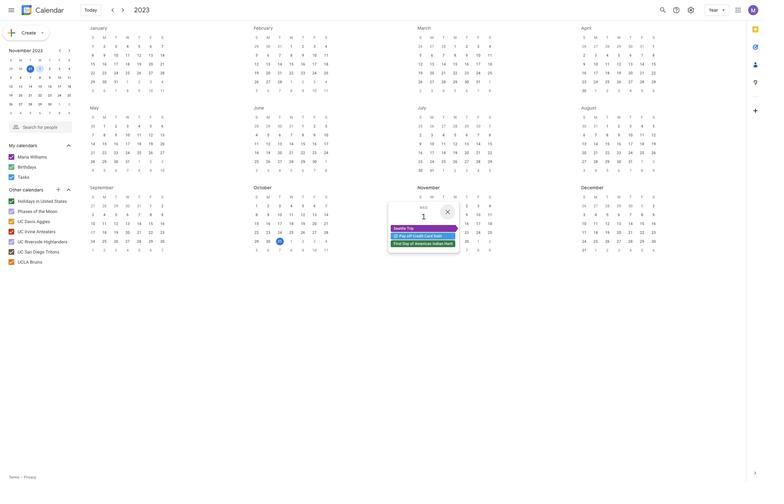 Task type: locate. For each thing, give the bounding box(es) containing it.
7 inside march 7 element
[[279, 89, 281, 93]]

february 26 element
[[417, 43, 424, 50]]

december 2 element for 10
[[65, 101, 73, 108]]

20 inside march grid
[[430, 71, 434, 75]]

29 element up april 5 element
[[452, 78, 459, 86]]

row containing 18
[[251, 149, 332, 157]]

f for november
[[478, 195, 480, 200]]

18 inside december grid
[[594, 231, 598, 235]]

11 element
[[124, 52, 131, 59], [323, 52, 330, 59], [486, 52, 494, 59], [604, 61, 612, 68], [65, 74, 73, 82], [135, 131, 143, 139], [639, 131, 646, 139], [253, 140, 261, 148], [440, 140, 448, 148], [288, 211, 295, 219], [486, 211, 494, 219], [101, 220, 108, 228], [592, 220, 600, 228]]

21 element up 'april 4' element
[[440, 69, 448, 77]]

row group containing 25
[[415, 122, 496, 175]]

the
[[39, 209, 45, 214]]

september 4 element
[[592, 167, 600, 175]]

16 inside july grid
[[419, 151, 423, 155]]

23 inside march grid
[[465, 71, 469, 75]]

in
[[36, 199, 39, 204]]

1 horizontal spatial november
[[418, 185, 440, 191]]

uc riverside highlanders
[[18, 240, 67, 245]]

june 7 element
[[124, 167, 131, 175]]

w
[[126, 35, 129, 40], [290, 35, 293, 40], [454, 35, 457, 40], [618, 35, 621, 40], [39, 58, 41, 62], [126, 115, 129, 120], [290, 115, 293, 120], [454, 115, 457, 120], [618, 115, 621, 120], [126, 195, 129, 200], [290, 195, 293, 200], [454, 195, 457, 200], [618, 195, 621, 200]]

uc irvine anteaters
[[18, 229, 56, 234]]

1 horizontal spatial 2023
[[134, 6, 150, 15]]

1 horizontal spatial of
[[410, 242, 414, 246]]

1 horizontal spatial december 1 element
[[475, 238, 482, 246]]

2 right january 31 element
[[302, 44, 304, 49]]

november grid
[[415, 193, 496, 255]]

calendars for other calendars
[[23, 187, 43, 193]]

21 up september 4 element
[[594, 151, 598, 155]]

february 6 element
[[101, 87, 108, 95]]

november 6 element
[[265, 247, 272, 254]]

6
[[150, 44, 152, 49], [267, 53, 269, 58], [431, 53, 433, 58], [630, 53, 632, 58], [20, 76, 22, 80], [103, 89, 106, 93], [267, 89, 269, 93], [466, 89, 468, 93], [653, 89, 655, 93], [39, 112, 41, 115], [161, 124, 164, 129], [279, 133, 281, 138], [466, 133, 468, 138], [584, 133, 586, 138], [115, 169, 117, 173], [302, 169, 304, 173], [618, 169, 620, 173], [314, 204, 316, 208], [127, 213, 129, 217], [618, 213, 620, 217], [150, 248, 152, 253], [267, 248, 269, 253], [454, 248, 457, 253], [653, 248, 655, 253]]

row group for may
[[87, 122, 168, 175]]

1 horizontal spatial december 5 element
[[440, 247, 448, 254]]

m for march
[[431, 35, 434, 40]]

18
[[126, 62, 130, 67], [324, 62, 328, 67], [488, 62, 492, 67], [606, 71, 610, 75], [67, 85, 71, 88], [137, 142, 141, 146], [640, 142, 645, 146], [255, 151, 259, 155], [442, 151, 446, 155], [289, 222, 294, 226], [488, 222, 492, 226], [102, 231, 107, 235], [594, 231, 598, 235]]

2 up 'september 9' element on the top right of page
[[653, 160, 655, 164]]

0 horizontal spatial december 6 element
[[36, 110, 44, 117]]

25 inside may grid
[[137, 151, 141, 155]]

december 6 element down heritage at the bottom right
[[452, 247, 459, 254]]

december 3 element
[[7, 110, 15, 117], [417, 247, 424, 254]]

december 7 element for 9
[[463, 247, 471, 254]]

december 6 element
[[36, 110, 44, 117], [452, 247, 459, 254]]

birthdays
[[18, 165, 36, 170]]

november 4 element
[[323, 238, 330, 246]]

0 vertical spatial december 2 element
[[65, 101, 73, 108]]

4 uc from the top
[[18, 250, 24, 255]]

1 vertical spatial december 1 element
[[475, 238, 482, 246]]

10
[[114, 53, 118, 58], [313, 53, 317, 58], [476, 53, 481, 58], [594, 62, 598, 67], [58, 76, 61, 80], [149, 89, 153, 93], [313, 89, 317, 93], [126, 133, 130, 138], [324, 133, 328, 138], [629, 133, 633, 138], [430, 142, 434, 146], [160, 169, 165, 173], [278, 213, 282, 217], [476, 213, 481, 217], [91, 222, 95, 226], [582, 222, 587, 226], [313, 248, 317, 253]]

year
[[709, 7, 719, 13]]

12 inside october grid
[[301, 213, 305, 217]]

29 up july 6 element
[[301, 160, 305, 164]]

december 1 element up search for people text box
[[56, 101, 63, 108]]

1 vertical spatial 2023
[[32, 48, 43, 54]]

uc for uc san diego tritons
[[18, 250, 24, 255]]

30 element up february 6 element
[[101, 78, 108, 86]]

7 inside june 7 element
[[127, 169, 129, 173]]

13 inside october grid
[[313, 213, 317, 217]]

20 inside february grid
[[266, 71, 271, 75]]

debt
[[434, 234, 442, 239]]

25 inside august grid
[[640, 151, 645, 155]]

29 up april 5 element
[[453, 80, 458, 84]]

december 7 element
[[46, 110, 54, 117], [463, 247, 471, 254]]

april 7 element
[[475, 87, 482, 95]]

july 1 element
[[323, 158, 330, 166]]

december 1 element for 9
[[56, 101, 63, 108]]

16
[[102, 62, 107, 67], [301, 62, 305, 67], [465, 62, 469, 67], [582, 71, 587, 75], [48, 85, 52, 88], [114, 142, 118, 146], [313, 142, 317, 146], [617, 142, 621, 146], [419, 151, 423, 155], [160, 222, 165, 226], [266, 222, 271, 226], [465, 222, 469, 226], [652, 222, 656, 226]]

0 horizontal spatial november
[[9, 48, 31, 54]]

december 4 element
[[17, 110, 24, 117], [428, 247, 436, 254]]

29 element up july 6 element
[[299, 158, 307, 166]]

18 element
[[124, 61, 131, 68], [323, 61, 330, 68], [486, 61, 494, 68], [604, 69, 612, 77], [65, 83, 73, 91], [135, 140, 143, 148], [639, 140, 646, 148], [253, 149, 261, 157], [440, 149, 448, 157], [288, 220, 295, 228], [486, 220, 494, 228], [101, 229, 108, 237], [592, 229, 600, 237]]

1 horizontal spatial 31 cell
[[274, 237, 286, 246]]

23
[[102, 71, 107, 75], [301, 71, 305, 75], [465, 71, 469, 75], [582, 80, 587, 84], [48, 94, 52, 97], [114, 151, 118, 155], [313, 151, 317, 155], [617, 151, 621, 155], [419, 160, 423, 164], [160, 231, 165, 235], [266, 231, 271, 235], [465, 231, 469, 235], [652, 231, 656, 235]]

30 element up the april 6 element
[[463, 78, 471, 86]]

f inside the april grid
[[641, 35, 644, 40]]

1 up 'june 8' element on the top left
[[138, 160, 140, 164]]

0 vertical spatial calendars
[[16, 143, 37, 149]]

0 horizontal spatial december 9 element
[[65, 110, 73, 117]]

december 2 element
[[65, 101, 73, 108], [486, 238, 494, 246]]

20 element
[[147, 61, 155, 68], [265, 69, 272, 77], [428, 69, 436, 77], [627, 69, 635, 77], [17, 92, 24, 99], [159, 140, 166, 148], [276, 149, 284, 157], [463, 149, 471, 157], [581, 149, 588, 157], [311, 220, 319, 228], [124, 229, 131, 237], [428, 229, 436, 237], [616, 229, 623, 237]]

16 inside september grid
[[160, 222, 165, 226]]

m
[[103, 35, 106, 40], [267, 35, 270, 40], [431, 35, 434, 40], [594, 35, 598, 40], [19, 58, 22, 62], [103, 115, 106, 120], [267, 115, 270, 120], [431, 115, 434, 120], [594, 115, 598, 120], [103, 195, 106, 200], [267, 195, 270, 200], [431, 195, 434, 200], [594, 195, 598, 200]]

american
[[415, 242, 432, 246]]

1 cell right october 31, today element
[[35, 65, 45, 74]]

january 6 element
[[650, 247, 658, 254]]

21 inside july grid
[[476, 151, 481, 155]]

september 5 element
[[604, 167, 612, 175]]

21 inside november grid
[[442, 231, 446, 235]]

14 for 14 element on top of the november 4 element
[[324, 213, 328, 217]]

24 inside february grid
[[313, 71, 317, 75]]

0 horizontal spatial december 3 element
[[7, 110, 15, 117]]

march 2 element
[[299, 78, 307, 86]]

1 horizontal spatial december 9 element
[[486, 247, 494, 254]]

7 inside october 7 element
[[161, 248, 164, 253]]

july grid
[[415, 113, 496, 175]]

0 vertical spatial december 4 element
[[17, 110, 24, 117]]

4 inside may 4 element
[[630, 89, 632, 93]]

25 element
[[124, 69, 131, 77], [323, 69, 330, 77], [486, 69, 494, 77], [604, 78, 612, 86], [65, 92, 73, 99], [135, 149, 143, 157], [639, 149, 646, 157], [253, 158, 261, 166], [440, 158, 448, 166], [288, 229, 295, 237], [486, 229, 494, 237], [101, 238, 108, 246], [592, 238, 600, 246]]

october 29 element for 7
[[417, 202, 424, 210]]

31 inside november grid
[[442, 204, 446, 208]]

san
[[25, 250, 32, 255]]

williams
[[30, 155, 47, 160]]

27 right february 26 element
[[430, 44, 434, 49]]

1 vertical spatial 1 cell
[[450, 202, 461, 211]]

cell containing seattle trip
[[391, 225, 472, 248]]

30 left july 31 element
[[582, 124, 587, 129]]

27 up may 4 element
[[629, 80, 633, 84]]

4 inside "january 4" element
[[630, 248, 632, 253]]

2 right may 1 element
[[607, 89, 609, 93]]

30 element up june 6 element
[[112, 158, 120, 166]]

30 up the april 6 element
[[465, 80, 469, 84]]

6 inside november grid
[[454, 248, 457, 253]]

6 inside july grid
[[466, 133, 468, 138]]

21 for 21 element on top of march 7 element
[[278, 71, 282, 75]]

26
[[419, 44, 423, 49], [582, 44, 587, 49], [137, 71, 141, 75], [255, 80, 259, 84], [419, 80, 423, 84], [617, 80, 621, 84], [9, 103, 13, 106], [430, 124, 434, 129], [149, 151, 153, 155], [652, 151, 656, 155], [266, 160, 271, 164], [453, 160, 458, 164], [582, 204, 587, 208], [301, 231, 305, 235], [114, 240, 118, 244], [419, 240, 423, 244], [606, 240, 610, 244]]

1 vertical spatial december 5 element
[[440, 247, 448, 254]]

14 for 14 element below august 31 element
[[137, 222, 141, 226]]

2 up february 9 element
[[138, 80, 140, 84]]

23 inside february grid
[[301, 71, 305, 75]]

w for march
[[454, 35, 457, 40]]

october 29 element inside november grid
[[417, 202, 424, 210]]

29 for the 29 element above 'may 6' element
[[652, 80, 656, 84]]

22
[[91, 71, 95, 75], [289, 71, 294, 75], [453, 71, 458, 75], [652, 71, 656, 75], [38, 94, 42, 97], [102, 151, 107, 155], [301, 151, 305, 155], [488, 151, 492, 155], [606, 151, 610, 155], [149, 231, 153, 235], [255, 231, 259, 235], [453, 231, 458, 235], [640, 231, 645, 235]]

august 4 element
[[475, 167, 482, 175]]

1 vertical spatial december 3 element
[[417, 247, 424, 254]]

21 for 21 element on top of 'april 4' element
[[442, 71, 446, 75]]

29 up february 5 element
[[91, 80, 95, 84]]

31 cell for 7 the 1 cell
[[25, 65, 35, 74]]

12 element
[[135, 52, 143, 59], [253, 61, 261, 68], [417, 61, 424, 68], [616, 61, 623, 68], [7, 83, 15, 91], [147, 131, 155, 139], [650, 131, 658, 139], [265, 140, 272, 148], [452, 140, 459, 148], [299, 211, 307, 219], [112, 220, 120, 228], [417, 220, 424, 228], [604, 220, 612, 228]]

18 inside may grid
[[137, 142, 141, 146]]

0 horizontal spatial december 2 element
[[65, 101, 73, 108]]

july 6 element
[[299, 167, 307, 175]]

0 vertical spatial of
[[33, 209, 37, 214]]

1 horizontal spatial october 29 element
[[417, 202, 424, 210]]

may 4 element
[[627, 87, 635, 95]]

w inside july grid
[[454, 115, 457, 120]]

4 inside october 4 element
[[127, 248, 129, 253]]

9 inside march grid
[[466, 53, 468, 58]]

17
[[114, 62, 118, 67], [313, 62, 317, 67], [476, 62, 481, 67], [594, 71, 598, 75], [58, 85, 61, 88], [126, 142, 130, 146], [324, 142, 328, 146], [629, 142, 633, 146], [430, 151, 434, 155], [278, 222, 282, 226], [476, 222, 481, 226], [91, 231, 95, 235], [582, 231, 587, 235]]

november 2 element
[[299, 238, 307, 246]]

m for february
[[267, 35, 270, 40]]

14 down june 30 element
[[476, 142, 481, 146]]

1 vertical spatial december 7 element
[[463, 247, 471, 254]]

f
[[150, 35, 152, 40], [314, 35, 316, 40], [478, 35, 480, 40], [641, 35, 644, 40], [59, 58, 60, 62], [150, 115, 152, 120], [314, 115, 316, 120], [478, 115, 480, 120], [641, 115, 644, 120], [150, 195, 152, 200], [314, 195, 316, 200], [478, 195, 480, 200], [641, 195, 644, 200]]

18 inside november 2023 grid
[[67, 85, 71, 88]]

16 element inside june grid
[[311, 140, 319, 148]]

16 inside january grid
[[102, 62, 107, 67]]

w for april
[[618, 35, 621, 40]]

14 for 14 element below march 31 element at the right top
[[640, 62, 645, 67]]

29 element up the november 5 element
[[253, 238, 261, 246]]

29 up 'may 6' element
[[652, 80, 656, 84]]

29 for the 29 element over june 5 element
[[102, 160, 107, 164]]

15 inside september grid
[[149, 222, 153, 226]]

5
[[138, 44, 140, 49], [256, 53, 258, 58], [420, 53, 422, 58], [618, 53, 620, 58], [10, 76, 12, 80], [92, 89, 94, 93], [256, 89, 258, 93], [454, 89, 457, 93], [641, 89, 644, 93], [29, 112, 31, 115], [150, 124, 152, 129], [653, 124, 655, 129], [267, 133, 269, 138], [454, 133, 457, 138], [103, 169, 106, 173], [290, 169, 293, 173], [489, 169, 491, 173], [607, 169, 609, 173], [302, 204, 304, 208], [115, 213, 117, 217], [420, 213, 422, 217], [607, 213, 609, 217], [138, 248, 140, 253], [256, 248, 258, 253], [443, 248, 445, 253], [641, 248, 644, 253]]

today
[[85, 7, 97, 13]]

february 7 element
[[112, 87, 120, 95]]

None search field
[[0, 119, 79, 133]]

march 28 element
[[604, 43, 612, 50]]

other calendars button
[[1, 185, 79, 195]]

march 29 element
[[616, 43, 623, 50]]

0 vertical spatial october 29 element
[[7, 65, 15, 73]]

october 30 element
[[17, 65, 24, 73], [428, 202, 436, 210]]

october 30 element left october 31, today element
[[17, 65, 24, 73]]

28 inside "element"
[[102, 204, 107, 208]]

f for december
[[641, 195, 644, 200]]

25 inside october grid
[[289, 231, 294, 235]]

f for june
[[314, 115, 316, 120]]

1 inside wed 1
[[421, 212, 426, 222]]

0 horizontal spatial december 1 element
[[56, 101, 63, 108]]

11 inside july grid
[[442, 142, 446, 146]]

1 horizontal spatial december 8 element
[[475, 247, 482, 254]]

31 up april 7 element
[[476, 80, 481, 84]]

14 for 14 element above february 4 element
[[160, 53, 165, 58]]

t
[[115, 35, 117, 40], [138, 35, 140, 40], [279, 35, 281, 40], [302, 35, 304, 40], [443, 35, 445, 40], [466, 35, 468, 40], [607, 35, 609, 40], [630, 35, 632, 40], [29, 58, 31, 62], [49, 58, 51, 62], [115, 115, 117, 120], [138, 115, 140, 120], [279, 115, 281, 120], [302, 115, 304, 120], [443, 115, 445, 120], [466, 115, 468, 120], [607, 115, 609, 120], [630, 115, 632, 120], [115, 195, 117, 200], [138, 195, 140, 200], [279, 195, 281, 200], [302, 195, 304, 200], [443, 195, 445, 200], [466, 195, 468, 200], [607, 195, 609, 200], [630, 195, 632, 200]]

28 up search for people text box
[[29, 103, 32, 106]]

0 horizontal spatial december 5 element
[[27, 110, 34, 117]]

31 cell inside november 2023 grid
[[25, 65, 35, 74]]

row group
[[87, 42, 168, 95], [251, 42, 332, 95], [415, 42, 496, 95], [579, 42, 660, 95], [6, 65, 74, 118], [87, 122, 168, 175], [251, 122, 332, 175], [415, 122, 496, 175], [579, 122, 660, 175], [87, 202, 168, 255], [251, 202, 332, 255], [415, 202, 496, 255], [579, 202, 660, 255]]

july 3 element
[[265, 167, 272, 175]]

14 up february 4 element
[[160, 53, 165, 58]]

28 up march 7 element
[[278, 80, 282, 84]]

row containing 6
[[579, 131, 660, 140]]

21 inside february grid
[[278, 71, 282, 75]]

0 vertical spatial december 1 element
[[56, 101, 63, 108]]

my calendars
[[9, 143, 37, 149]]

31 right january 30 element
[[278, 44, 282, 49]]

1 vertical spatial december 2 element
[[486, 238, 494, 246]]

21 up indian
[[442, 231, 446, 235]]

row group for november
[[415, 202, 496, 255]]

14 element down february 28 element
[[440, 61, 448, 68]]

july 8 element
[[323, 167, 330, 175]]

29
[[255, 44, 259, 49], [617, 44, 621, 49], [9, 67, 13, 71], [91, 80, 95, 84], [453, 80, 458, 84], [652, 80, 656, 84], [38, 103, 42, 106], [266, 124, 271, 129], [465, 124, 469, 129], [102, 160, 107, 164], [301, 160, 305, 164], [488, 160, 492, 164], [606, 160, 610, 164], [114, 204, 118, 208], [419, 204, 423, 208], [617, 204, 621, 208], [149, 240, 153, 244], [255, 240, 259, 244], [453, 240, 458, 244], [640, 240, 645, 244]]

3 uc from the top
[[18, 240, 24, 245]]

14
[[160, 53, 165, 58], [278, 62, 282, 67], [442, 62, 446, 67], [640, 62, 645, 67], [29, 85, 32, 88], [91, 142, 95, 146], [289, 142, 294, 146], [476, 142, 481, 146], [594, 142, 598, 146], [324, 213, 328, 217], [137, 222, 141, 226], [442, 222, 446, 226], [629, 222, 633, 226]]

29 for january 29 element
[[255, 44, 259, 49]]

31 right may 30 element
[[289, 124, 294, 129]]

15
[[91, 62, 95, 67], [289, 62, 294, 67], [453, 62, 458, 67], [652, 62, 656, 67], [38, 85, 42, 88], [102, 142, 107, 146], [301, 142, 305, 146], [488, 142, 492, 146], [606, 142, 610, 146], [149, 222, 153, 226], [255, 222, 259, 226], [453, 222, 458, 226], [640, 222, 645, 226]]

31
[[278, 44, 282, 49], [640, 44, 645, 49], [29, 67, 32, 71], [114, 80, 118, 84], [476, 80, 481, 84], [289, 124, 294, 129], [594, 124, 598, 129], [126, 160, 130, 164], [629, 160, 633, 164], [430, 169, 434, 173], [137, 204, 141, 208], [442, 204, 446, 208], [278, 240, 282, 244], [582, 248, 587, 253]]

september 8 element
[[639, 167, 646, 175]]

june 8 element
[[135, 167, 143, 175]]

1 vertical spatial december 6 element
[[452, 247, 459, 254]]

1 vertical spatial october 30 element
[[428, 202, 436, 210]]

1 left january 2 element
[[595, 248, 597, 253]]

24 inside august grid
[[629, 151, 633, 155]]

uc for uc davis aggies
[[18, 219, 24, 224]]

21 element up october 5 element on the left
[[135, 229, 143, 237]]

calendars up maria
[[16, 143, 37, 149]]

november 27 element
[[592, 202, 600, 210]]

december 4 element down first day of american indian heritage month
[[428, 247, 436, 254]]

m inside august grid
[[594, 115, 598, 120]]

1 vertical spatial december 4 element
[[428, 247, 436, 254]]

24 inside the april grid
[[594, 80, 598, 84]]

tab list
[[747, 21, 765, 465]]

w inside march grid
[[454, 35, 457, 40]]

1 horizontal spatial december 3 element
[[417, 247, 424, 254]]

february 11 element
[[159, 87, 166, 95]]

12 inside the april grid
[[617, 62, 621, 67]]

8 inside september grid
[[150, 213, 152, 217]]

24
[[114, 71, 118, 75], [313, 71, 317, 75], [476, 71, 481, 75], [594, 80, 598, 84], [58, 94, 61, 97], [126, 151, 130, 155], [324, 151, 328, 155], [629, 151, 633, 155], [430, 160, 434, 164], [278, 231, 282, 235], [476, 231, 481, 235], [91, 240, 95, 244], [582, 240, 587, 244]]

pay off credit card debt
[[400, 234, 442, 239]]

1 vertical spatial calendars
[[23, 187, 43, 193]]

13 inside the april grid
[[629, 62, 633, 67]]

25 inside november 2023 grid
[[67, 94, 71, 97]]

0 vertical spatial november
[[9, 48, 31, 54]]

may
[[90, 105, 99, 111]]

2
[[103, 44, 106, 49], [302, 44, 304, 49], [466, 44, 468, 49], [584, 53, 586, 58], [49, 67, 51, 71], [138, 80, 140, 84], [302, 80, 304, 84], [420, 89, 422, 93], [607, 89, 609, 93], [68, 103, 70, 106], [115, 124, 117, 129], [314, 124, 316, 129], [618, 124, 620, 129], [420, 133, 422, 138], [150, 160, 152, 164], [653, 160, 655, 164], [256, 169, 258, 173], [454, 169, 457, 173], [161, 204, 164, 208], [267, 204, 269, 208], [466, 204, 468, 208], [653, 204, 655, 208], [302, 240, 304, 244], [489, 240, 491, 244], [103, 248, 106, 253], [607, 248, 609, 253]]

february
[[254, 25, 273, 31]]

14 for 14 element below june 30 element
[[476, 142, 481, 146]]

2 inside "element"
[[454, 169, 457, 173]]

28 down debt
[[442, 240, 446, 244]]

seattle trip button
[[391, 225, 459, 232]]

10 inside november 10 element
[[313, 248, 317, 253]]

29 right march 28 element on the right top
[[617, 44, 621, 49]]

december 5 element for 7
[[440, 247, 448, 254]]

28
[[442, 44, 446, 49], [606, 44, 610, 49], [160, 71, 165, 75], [278, 80, 282, 84], [442, 80, 446, 84], [640, 80, 645, 84], [29, 103, 32, 106], [255, 124, 259, 129], [453, 124, 458, 129], [91, 160, 95, 164], [289, 160, 294, 164], [476, 160, 481, 164], [594, 160, 598, 164], [102, 204, 107, 208], [606, 204, 610, 208], [324, 231, 328, 235], [137, 240, 141, 244], [442, 240, 446, 244], [629, 240, 633, 244]]

21 for 21 element on top of july 5 element
[[289, 151, 294, 155]]

30 right heritage at the bottom right
[[465, 240, 469, 244]]

0 horizontal spatial of
[[33, 209, 37, 214]]

december 5 element for 6
[[27, 110, 34, 117]]

february 1 element
[[124, 78, 131, 86]]

8 inside december grid
[[641, 213, 644, 217]]

january
[[90, 25, 107, 31]]

0 vertical spatial december 6 element
[[36, 110, 44, 117]]

row group for december
[[579, 202, 660, 255]]

25 inside september grid
[[102, 240, 107, 244]]

14 element
[[159, 52, 166, 59], [276, 61, 284, 68], [440, 61, 448, 68], [639, 61, 646, 68], [27, 83, 34, 91], [89, 140, 97, 148], [288, 140, 295, 148], [475, 140, 482, 148], [592, 140, 600, 148], [323, 211, 330, 219], [135, 220, 143, 228], [440, 220, 448, 228], [627, 220, 635, 228]]

21 element up june 4 element
[[89, 149, 97, 157]]

21 element up may 5 element
[[639, 69, 646, 77]]

7
[[161, 44, 164, 49], [279, 53, 281, 58], [443, 53, 445, 58], [641, 53, 644, 58], [29, 76, 31, 80], [115, 89, 117, 93], [279, 89, 281, 93], [478, 89, 480, 93], [49, 112, 51, 115], [92, 133, 94, 138], [290, 133, 293, 138], [478, 133, 480, 138], [595, 133, 597, 138], [127, 169, 129, 173], [314, 169, 316, 173], [630, 169, 632, 173], [325, 204, 327, 208], [138, 213, 140, 217], [443, 213, 445, 217], [630, 213, 632, 217], [161, 248, 164, 253], [279, 248, 281, 253], [466, 248, 468, 253]]

21 for 21 element on top of "january 4" element in the right bottom of the page
[[629, 231, 633, 235]]

8
[[92, 53, 94, 58], [290, 53, 293, 58], [454, 53, 457, 58], [653, 53, 655, 58], [39, 76, 41, 80], [127, 89, 129, 93], [290, 89, 293, 93], [489, 89, 491, 93], [59, 112, 60, 115], [103, 133, 106, 138], [302, 133, 304, 138], [489, 133, 491, 138], [607, 133, 609, 138], [138, 169, 140, 173], [325, 169, 327, 173], [641, 169, 644, 173], [150, 213, 152, 217], [256, 213, 258, 217], [454, 213, 457, 217], [641, 213, 644, 217], [290, 248, 293, 253], [478, 248, 480, 253]]

21 inside september grid
[[137, 231, 141, 235]]

10 inside february 10 element
[[149, 89, 153, 93]]

2 up june 9 "element"
[[150, 160, 152, 164]]

30 element up september 6 "element"
[[616, 158, 623, 166]]

1 vertical spatial december 8 element
[[475, 247, 482, 254]]

m for december
[[594, 195, 598, 200]]

10 inside november 2023 grid
[[58, 76, 61, 80]]

19 inside november grid
[[419, 231, 423, 235]]

july 30 element
[[581, 123, 588, 130]]

31 element
[[112, 78, 120, 86], [475, 78, 482, 86], [124, 158, 131, 166], [627, 158, 635, 166], [428, 167, 436, 175], [581, 247, 588, 254]]

1 vertical spatial december 9 element
[[486, 247, 494, 254]]

27 inside november grid
[[430, 240, 434, 244]]

14 element down march 31 element at the right top
[[639, 61, 646, 68]]

november 28 element
[[604, 202, 612, 210]]

december 9 element for 11
[[486, 247, 494, 254]]

row containing 21
[[87, 149, 168, 157]]

0 vertical spatial december 5 element
[[27, 110, 34, 117]]

29 element up february 5 element
[[89, 78, 97, 86]]

1
[[92, 44, 94, 49], [290, 44, 293, 49], [454, 44, 457, 49], [653, 44, 655, 49], [39, 67, 41, 71], [127, 80, 129, 84], [290, 80, 293, 84], [489, 80, 491, 84], [595, 89, 597, 93], [59, 103, 60, 106], [103, 124, 106, 129], [302, 124, 304, 129], [489, 124, 491, 129], [607, 124, 609, 129], [138, 160, 140, 164], [325, 160, 327, 164], [641, 160, 644, 164], [443, 169, 445, 173], [150, 204, 152, 208], [256, 204, 258, 208], [454, 204, 457, 208], [641, 204, 644, 208], [421, 212, 426, 222], [290, 240, 293, 244], [478, 240, 480, 244], [92, 248, 94, 253], [595, 248, 597, 253]]

14 element down "november 30" element
[[627, 220, 635, 228]]

july 7 element
[[311, 167, 319, 175]]

14 up debt
[[442, 222, 446, 226]]

28 up august 4 element
[[476, 160, 481, 164]]

w for september
[[126, 195, 129, 200]]

main drawer image
[[8, 6, 15, 14]]

f for august
[[641, 115, 644, 120]]

24 inside september grid
[[91, 240, 95, 244]]

bruins
[[30, 260, 42, 265]]

june 30 element
[[475, 123, 482, 130]]

1 horizontal spatial 1 cell
[[450, 202, 461, 211]]

4
[[127, 44, 129, 49], [325, 44, 327, 49], [489, 44, 491, 49], [607, 53, 609, 58], [68, 67, 70, 71], [161, 80, 164, 84], [325, 80, 327, 84], [443, 89, 445, 93], [630, 89, 632, 93], [20, 112, 22, 115], [138, 124, 140, 129], [641, 124, 644, 129], [256, 133, 258, 138], [443, 133, 445, 138], [92, 169, 94, 173], [279, 169, 281, 173], [478, 169, 480, 173], [595, 169, 597, 173], [290, 204, 293, 208], [489, 204, 491, 208], [103, 213, 106, 217], [595, 213, 597, 217], [325, 240, 327, 244], [127, 248, 129, 253], [431, 248, 433, 253], [630, 248, 632, 253]]

9 inside december grid
[[653, 213, 655, 217]]

29 for june 29 element
[[465, 124, 469, 129]]

1 horizontal spatial december 4 element
[[428, 247, 436, 254]]

29 up search for people text box
[[38, 103, 42, 106]]

15 inside november 2023 grid
[[38, 85, 42, 88]]

0 vertical spatial december 8 element
[[56, 110, 63, 117]]

october 31, today element
[[27, 65, 34, 73]]

28 inside november 2023 grid
[[29, 103, 32, 106]]

21 for 21 element above august 4 element
[[476, 151, 481, 155]]

december 2 element right the month
[[486, 238, 494, 246]]

15 element
[[89, 61, 97, 68], [288, 61, 295, 68], [452, 61, 459, 68], [650, 61, 658, 68], [36, 83, 44, 91], [101, 140, 108, 148], [299, 140, 307, 148], [486, 140, 494, 148], [604, 140, 612, 148], [147, 220, 155, 228], [253, 220, 261, 228], [452, 220, 459, 228], [639, 220, 646, 228]]

november 7 element
[[276, 247, 284, 254]]

14 down "november 30" element
[[629, 222, 633, 226]]

phases of the moon
[[18, 209, 57, 214]]

september 2 element
[[650, 158, 658, 166]]

21 for 21 element above june 4 element
[[91, 151, 95, 155]]

row group containing 27
[[87, 202, 168, 255]]

29 right may 28 'element'
[[266, 124, 271, 129]]

31 element up june 7 element
[[124, 158, 131, 166]]

1 cell
[[35, 65, 45, 74], [450, 202, 461, 211]]

november 5 element
[[253, 247, 261, 254]]

0 vertical spatial 1 cell
[[35, 65, 45, 74]]

october 30 element for 7
[[428, 202, 436, 210]]

21 up june 4 element
[[91, 151, 95, 155]]

of
[[33, 209, 37, 214], [410, 242, 414, 246]]

1 horizontal spatial december 2 element
[[486, 238, 494, 246]]

21
[[160, 62, 165, 67], [278, 71, 282, 75], [442, 71, 446, 75], [640, 71, 645, 75], [29, 94, 32, 97], [91, 151, 95, 155], [289, 151, 294, 155], [476, 151, 481, 155], [594, 151, 598, 155], [324, 222, 328, 226], [137, 231, 141, 235], [442, 231, 446, 235], [629, 231, 633, 235]]

1 vertical spatial november
[[418, 185, 440, 191]]

row containing 20
[[579, 149, 660, 157]]

29 up august 5 element
[[488, 160, 492, 164]]

december 6 element for 7
[[36, 110, 44, 117]]

0 horizontal spatial october 29 element
[[7, 65, 15, 73]]

december 2 element for 11
[[486, 238, 494, 246]]

f for october
[[314, 195, 316, 200]]

f inside november grid
[[478, 195, 480, 200]]

calendars
[[16, 143, 37, 149], [23, 187, 43, 193]]

0 horizontal spatial 31 cell
[[25, 65, 35, 74]]

0 vertical spatial december 7 element
[[46, 110, 54, 117]]

21 element up the november 4 element
[[323, 220, 330, 228]]

november 26 element
[[581, 202, 588, 210]]

august 28 element
[[101, 202, 108, 210]]

2 uc from the top
[[18, 229, 24, 234]]

w for july
[[454, 115, 457, 120]]

1 uc from the top
[[18, 219, 24, 224]]

0 vertical spatial december 9 element
[[65, 110, 73, 117]]

0 vertical spatial october 30 element
[[17, 65, 24, 73]]

16 element inside the april grid
[[581, 69, 588, 77]]

1 left october 2 element
[[92, 248, 94, 253]]

2 up march 9 element
[[302, 80, 304, 84]]

davis
[[25, 219, 35, 224]]

tasks
[[18, 175, 29, 180]]

f for may
[[150, 115, 152, 120]]

28 up the november 4 element
[[324, 231, 328, 235]]

14 for 14 element under "november 30" element
[[629, 222, 633, 226]]

s
[[92, 35, 94, 40], [161, 35, 164, 40], [256, 35, 258, 40], [325, 35, 327, 40], [420, 35, 422, 40], [489, 35, 491, 40], [583, 35, 586, 40], [653, 35, 655, 40], [10, 58, 12, 62], [68, 58, 70, 62], [92, 115, 94, 120], [161, 115, 164, 120], [256, 115, 258, 120], [325, 115, 327, 120], [420, 115, 422, 120], [489, 115, 491, 120], [583, 115, 586, 120], [653, 115, 655, 120], [92, 195, 94, 200], [161, 195, 164, 200], [256, 195, 258, 200], [325, 195, 327, 200], [420, 195, 422, 200], [489, 195, 491, 200], [583, 195, 586, 200], [653, 195, 655, 200]]

f for september
[[150, 195, 152, 200]]

april 6 element
[[463, 87, 471, 95]]

terms
[[9, 476, 20, 480]]

Search for people text field
[[13, 122, 68, 133]]

december 1 element
[[56, 101, 63, 108], [475, 238, 482, 246]]

13 inside february grid
[[266, 62, 271, 67]]

11 inside "element"
[[160, 89, 165, 93]]

november 30 element
[[627, 202, 635, 210]]

29 for the 29 element on top of october 6 element
[[149, 240, 153, 244]]

14 inside november grid
[[442, 222, 446, 226]]

9 inside "element"
[[150, 169, 152, 173]]

calendar
[[35, 6, 64, 15]]

0 horizontal spatial 1 cell
[[35, 65, 45, 74]]

27 up the july 4 element
[[278, 160, 282, 164]]

27 up february 3 "element"
[[149, 71, 153, 75]]

2 left august 3 element
[[454, 169, 457, 173]]

27
[[430, 44, 434, 49], [594, 44, 598, 49], [149, 71, 153, 75], [266, 80, 271, 84], [430, 80, 434, 84], [629, 80, 633, 84], [19, 103, 22, 106], [442, 124, 446, 129], [160, 151, 165, 155], [278, 160, 282, 164], [465, 160, 469, 164], [582, 160, 587, 164], [91, 204, 95, 208], [594, 204, 598, 208], [313, 231, 317, 235], [126, 240, 130, 244], [430, 240, 434, 244], [617, 240, 621, 244]]

row group containing 28
[[251, 122, 332, 175]]

29 up the november 5 element
[[255, 240, 259, 244]]

december 9 element for 10
[[65, 110, 73, 117]]

4 inside march 4 element
[[325, 80, 327, 84]]

19 inside october grid
[[301, 222, 305, 226]]

3
[[115, 44, 117, 49], [314, 44, 316, 49], [478, 44, 480, 49], [595, 53, 597, 58], [59, 67, 60, 71], [150, 80, 152, 84], [314, 80, 316, 84], [431, 89, 433, 93], [618, 89, 620, 93], [10, 112, 12, 115], [127, 124, 129, 129], [325, 124, 327, 129], [630, 124, 632, 129], [431, 133, 433, 138], [161, 160, 164, 164], [267, 169, 269, 173], [466, 169, 468, 173], [584, 169, 586, 173], [279, 204, 281, 208], [478, 204, 480, 208], [92, 213, 94, 217], [584, 213, 586, 217], [314, 240, 316, 244], [115, 248, 117, 253], [420, 248, 422, 253], [618, 248, 620, 253]]

row containing 14
[[87, 140, 168, 149]]

wed
[[420, 206, 428, 210]]

f for april
[[641, 35, 644, 40]]

17 inside july grid
[[430, 151, 434, 155]]

29 element up september 5 element
[[604, 158, 612, 166]]

9
[[103, 53, 106, 58], [302, 53, 304, 58], [466, 53, 468, 58], [584, 62, 586, 67], [49, 76, 51, 80], [138, 89, 140, 93], [302, 89, 304, 93], [68, 112, 70, 115], [115, 133, 117, 138], [314, 133, 316, 138], [618, 133, 620, 138], [420, 142, 422, 146], [150, 169, 152, 173], [653, 169, 655, 173], [161, 213, 164, 217], [267, 213, 269, 217], [466, 213, 468, 217], [653, 213, 655, 217], [302, 248, 304, 253], [489, 248, 491, 253]]

14 down january 31 element
[[278, 62, 282, 67]]

11 inside november 2023 grid
[[67, 76, 71, 80]]

30 right may 29 element at the top of page
[[278, 124, 282, 129]]

irvine
[[25, 229, 35, 234]]

november up wed
[[418, 185, 440, 191]]

august 3 element
[[463, 167, 471, 175]]

august 31 element
[[135, 202, 143, 210]]

1 horizontal spatial december 7 element
[[463, 247, 471, 254]]

august 30 element
[[124, 202, 131, 210]]

25 inside november grid
[[488, 231, 492, 235]]

1 vertical spatial 31 cell
[[274, 237, 286, 246]]

31 left january 1 element on the bottom right of the page
[[582, 248, 587, 253]]

10 inside july grid
[[430, 142, 434, 146]]

28 element
[[159, 69, 166, 77], [276, 78, 284, 86], [440, 78, 448, 86], [639, 78, 646, 86], [27, 101, 34, 108], [89, 158, 97, 166], [288, 158, 295, 166], [475, 158, 482, 166], [592, 158, 600, 166], [323, 229, 330, 237], [135, 238, 143, 246], [440, 238, 448, 246], [627, 238, 635, 246]]

september grid
[[87, 193, 168, 255]]

f for february
[[314, 35, 316, 40]]

24 element
[[112, 69, 120, 77], [311, 69, 319, 77], [475, 69, 482, 77], [592, 78, 600, 86], [56, 92, 63, 99], [124, 149, 131, 157], [323, 149, 330, 157], [627, 149, 635, 157], [428, 158, 436, 166], [276, 229, 284, 237], [475, 229, 482, 237], [89, 238, 97, 246], [581, 238, 588, 246]]

december 9 element
[[65, 110, 73, 117], [486, 247, 494, 254]]

14 down may 31 element
[[289, 142, 294, 146]]

april 5 element
[[452, 87, 459, 95]]

26 element
[[135, 69, 143, 77], [253, 78, 261, 86], [417, 78, 424, 86], [616, 78, 623, 86], [7, 101, 15, 108], [147, 149, 155, 157], [650, 149, 658, 157], [265, 158, 272, 166], [452, 158, 459, 166], [299, 229, 307, 237], [112, 238, 120, 246], [417, 238, 424, 246], [604, 238, 612, 246]]

w inside february grid
[[290, 35, 293, 40]]

31 inside july grid
[[430, 169, 434, 173]]

19 inside june grid
[[266, 151, 271, 155]]

row group for october
[[251, 202, 332, 255]]

19
[[137, 62, 141, 67], [255, 71, 259, 75], [419, 71, 423, 75], [617, 71, 621, 75], [9, 94, 13, 97], [149, 142, 153, 146], [652, 142, 656, 146], [266, 151, 271, 155], [453, 151, 458, 155], [301, 222, 305, 226], [114, 231, 118, 235], [419, 231, 423, 235], [606, 231, 610, 235]]

20 inside july grid
[[465, 151, 469, 155]]

14 up the november 4 element
[[324, 213, 328, 217]]

1 horizontal spatial october 30 element
[[428, 202, 436, 210]]

f for march
[[478, 35, 480, 40]]

november
[[9, 48, 31, 54], [418, 185, 440, 191]]

march 10 element
[[311, 87, 319, 95]]

terms link
[[9, 476, 20, 480]]

1 horizontal spatial december 6 element
[[452, 247, 459, 254]]

april grid
[[579, 33, 660, 95]]

29 inside january grid
[[91, 80, 95, 84]]

privacy link
[[24, 476, 36, 480]]

1 down january
[[92, 44, 94, 49]]

20 inside grid
[[19, 94, 22, 97]]

w for august
[[618, 115, 621, 120]]

privacy
[[24, 476, 36, 480]]

0 horizontal spatial december 8 element
[[56, 110, 63, 117]]

2023
[[134, 6, 150, 15], [32, 48, 43, 54]]

2 down october
[[267, 204, 269, 208]]

0 horizontal spatial october 30 element
[[17, 65, 24, 73]]

27 up june 3 element
[[160, 151, 165, 155]]

1 vertical spatial of
[[410, 242, 414, 246]]

uc for uc irvine anteaters
[[18, 229, 24, 234]]

w for october
[[290, 195, 293, 200]]

october 30 element containing 30
[[17, 65, 24, 73]]

maria williams
[[18, 155, 47, 160]]

november down create dropdown button
[[9, 48, 31, 54]]

31 inside march grid
[[476, 80, 481, 84]]

september 1 element
[[639, 158, 646, 166]]

november 1 element
[[288, 238, 295, 246]]

other calendars
[[9, 187, 43, 193]]

1 vertical spatial october 29 element
[[417, 202, 424, 210]]

0 vertical spatial 31 cell
[[25, 65, 35, 74]]

13
[[149, 53, 153, 58], [266, 62, 271, 67], [430, 62, 434, 67], [629, 62, 633, 67], [19, 85, 22, 88], [160, 133, 165, 138], [278, 142, 282, 146], [465, 142, 469, 146], [582, 142, 587, 146], [313, 213, 317, 217], [126, 222, 130, 226], [430, 222, 434, 226], [617, 222, 621, 226]]

row containing 7
[[87, 131, 168, 140]]

18 inside november grid
[[488, 222, 492, 226]]

heritage
[[445, 242, 460, 246]]

28 left may 29 element at the top of page
[[255, 124, 259, 129]]

october 3 element
[[112, 247, 120, 254]]

25
[[126, 71, 130, 75], [324, 71, 328, 75], [488, 71, 492, 75], [606, 80, 610, 84], [67, 94, 71, 97], [419, 124, 423, 129], [137, 151, 141, 155], [640, 151, 645, 155], [255, 160, 259, 164], [442, 160, 446, 164], [289, 231, 294, 235], [488, 231, 492, 235], [102, 240, 107, 244], [594, 240, 598, 244]]

0 vertical spatial december 3 element
[[7, 110, 15, 117]]

21 for 21 element above february 4 element
[[160, 62, 165, 67]]

14 element up february 4 element
[[159, 52, 166, 59]]

december 6 element up search for people text box
[[36, 110, 44, 117]]

0 horizontal spatial december 7 element
[[46, 110, 54, 117]]

16 inside august grid
[[617, 142, 621, 146]]

0 horizontal spatial december 4 element
[[17, 110, 24, 117]]

26 inside august grid
[[652, 151, 656, 155]]

w for february
[[290, 35, 293, 40]]

22 inside september grid
[[149, 231, 153, 235]]

year button
[[705, 3, 730, 18]]

uc left davis
[[18, 219, 24, 224]]

first
[[394, 242, 402, 246]]

f inside grid
[[314, 35, 316, 40]]

14 inside march grid
[[442, 62, 446, 67]]

19 inside march grid
[[419, 71, 423, 75]]

uc left san
[[18, 250, 24, 255]]

14 down march 31 element at the right top
[[640, 62, 645, 67]]



Task type: vqa. For each thing, say whether or not it's contained in the screenshot.


Task type: describe. For each thing, give the bounding box(es) containing it.
june 6 element
[[112, 167, 120, 175]]

row containing 11
[[251, 140, 332, 149]]

30 element left may 1 element
[[581, 87, 588, 95]]

7 inside april 7 element
[[478, 89, 480, 93]]

1 dialog
[[389, 202, 472, 253]]

pay
[[400, 234, 406, 239]]

29 for the 29 element on top of april 5 element
[[453, 80, 458, 84]]

18 inside july grid
[[442, 151, 446, 155]]

12 inside may grid
[[149, 133, 153, 138]]

anteaters
[[36, 229, 56, 234]]

create
[[22, 30, 36, 36]]

30 element up october 7 element
[[159, 238, 166, 246]]

30 element up search for people text box
[[46, 101, 54, 108]]

march 7 element
[[276, 87, 284, 95]]

28 right march 27 element
[[606, 44, 610, 49]]

june 26 element
[[428, 123, 436, 130]]

february 9 element
[[135, 87, 143, 95]]

may 2 element
[[604, 87, 612, 95]]

m for october
[[267, 195, 270, 200]]

september 7 element
[[627, 167, 635, 175]]

27 inside october grid
[[313, 231, 317, 235]]

1 up april 8 element
[[489, 80, 491, 84]]

october 30 element for 6
[[17, 65, 24, 73]]

february 2 element
[[135, 78, 143, 86]]

states
[[54, 199, 67, 204]]

1 cell for 8
[[450, 202, 461, 211]]

30 right march 29 element
[[629, 44, 633, 49]]

december 1 element for 10
[[475, 238, 482, 246]]

28 up july 5 element
[[289, 160, 294, 164]]

may 29 element
[[265, 123, 272, 130]]

highlanders
[[44, 240, 67, 245]]

row group for january
[[87, 42, 168, 95]]

first day of american indian heritage month button
[[391, 240, 472, 247]]

21 element up "january 4" element in the right bottom of the page
[[627, 229, 635, 237]]

2 up november 9 element
[[302, 240, 304, 244]]

2 left april 3 element
[[420, 89, 422, 93]]

march 5 element
[[253, 87, 261, 95]]

14 for 14 element underneath october 31, today element
[[29, 85, 32, 88]]

21 for 21 element on top of indian
[[442, 231, 446, 235]]

30 right "november 29" element
[[629, 204, 633, 208]]

card
[[425, 234, 433, 239]]

20 inside january grid
[[149, 62, 153, 67]]

1 right "november 30" element
[[641, 204, 644, 208]]

4 inside the november 4 element
[[325, 240, 327, 244]]

f inside november 2023 grid
[[59, 58, 60, 62]]

december 6 element for 8
[[452, 247, 459, 254]]

30 down may
[[91, 124, 95, 129]]

15 inside march grid
[[453, 62, 458, 67]]

my
[[9, 143, 15, 149]]

january 30 element
[[265, 43, 272, 50]]

14 for 14 element below april 30 element
[[91, 142, 95, 146]]

march 1 element
[[288, 78, 295, 86]]

28 inside october grid
[[324, 231, 328, 235]]

june 4 element
[[89, 167, 97, 175]]

ucla
[[18, 260, 29, 265]]

1 up september 8 element
[[641, 160, 644, 164]]

january 4 element
[[627, 247, 635, 254]]

1 right july 31 element
[[607, 124, 609, 129]]

july 4 element
[[276, 167, 284, 175]]

30 inside january grid
[[102, 80, 107, 84]]

1 cell for 7
[[35, 65, 45, 74]]

riverside
[[25, 240, 43, 245]]

30 up september 6 "element"
[[617, 160, 621, 164]]

july 31 element
[[592, 123, 600, 130]]

30 inside march grid
[[465, 80, 469, 84]]

create button
[[3, 25, 49, 41]]

june
[[254, 105, 264, 111]]

31 element up february 7 element
[[112, 78, 120, 86]]

18 inside october grid
[[289, 222, 294, 226]]

29 element up october 6 element
[[147, 238, 155, 246]]

8 inside the april grid
[[653, 53, 655, 58]]

seattle
[[394, 227, 406, 231]]

17 inside june grid
[[324, 142, 328, 146]]

april 4 element
[[440, 87, 448, 95]]

13 inside july grid
[[465, 142, 469, 146]]

march 30 element
[[627, 43, 635, 50]]

march 3 element
[[311, 78, 319, 86]]

f for january
[[150, 35, 152, 40]]

june 29 element
[[463, 123, 471, 130]]

14 for 14 element underneath may 31 element
[[289, 142, 294, 146]]

14 for 14 element under july 31 element
[[594, 142, 598, 146]]

row group for july
[[415, 122, 496, 175]]

10 inside march 10 element
[[313, 89, 317, 93]]

19 inside july grid
[[453, 151, 458, 155]]

25 inside the april grid
[[606, 80, 610, 84]]

10 inside september grid
[[91, 222, 95, 226]]

22 inside november grid
[[453, 231, 458, 235]]

m for july
[[431, 115, 434, 120]]

december 3 element for 6
[[7, 110, 15, 117]]

12 inside june grid
[[266, 142, 271, 146]]

seattle trip
[[394, 227, 414, 231]]

credit
[[413, 234, 424, 239]]

29 for the 29 element above february 5 element
[[91, 80, 95, 84]]

29 for the 29 element over september 5 element
[[606, 160, 610, 164]]

august 27 element
[[89, 202, 97, 210]]

1 link
[[418, 211, 430, 223]]

april 2 element
[[417, 87, 424, 95]]

27 up april 3 element
[[430, 80, 434, 84]]

23 inside october grid
[[266, 231, 271, 235]]

off
[[407, 234, 412, 239]]

maria
[[18, 155, 29, 160]]

26 inside may grid
[[149, 151, 153, 155]]

27 up october 4 element
[[126, 240, 130, 244]]

august 1 element
[[440, 167, 448, 175]]

november 29 element
[[616, 202, 623, 210]]

january 3 element
[[616, 247, 623, 254]]

w for november
[[454, 195, 457, 200]]

28 inside may grid
[[91, 160, 95, 164]]

19 inside february grid
[[255, 71, 259, 75]]

2 right the month
[[489, 240, 491, 244]]

row containing 31
[[579, 246, 660, 255]]

row group for february
[[251, 42, 332, 95]]

31 inside february grid
[[278, 44, 282, 49]]

1 up the march 8 element
[[290, 80, 293, 84]]

february 28 element
[[440, 43, 448, 50]]

25 inside february grid
[[324, 71, 328, 75]]

2 down january
[[103, 44, 106, 49]]

holidays in united states
[[18, 199, 67, 204]]

january 31 element
[[276, 43, 284, 50]]

1 up november 8 element
[[290, 240, 293, 244]]

2 left january 3 element
[[607, 248, 609, 253]]

4 inside september 4 element
[[595, 169, 597, 173]]

29 for the 29 element above the november 5 element
[[255, 240, 259, 244]]

0 vertical spatial 2023
[[134, 6, 150, 15]]

march 26 element
[[581, 43, 588, 50]]

row containing 13
[[579, 140, 660, 149]]

23 inside september grid
[[160, 231, 165, 235]]

today button
[[80, 3, 101, 18]]

2 right july 31 element
[[618, 124, 620, 129]]

june 2 element
[[147, 158, 155, 166]]

–
[[20, 476, 23, 480]]

2 right october 31, today element
[[49, 67, 51, 71]]

26 inside september grid
[[114, 240, 118, 244]]

april 1 element
[[486, 78, 494, 86]]

november 9 element
[[299, 247, 307, 254]]

row group for march
[[415, 42, 496, 95]]

20 inside may grid
[[160, 142, 165, 146]]

2 down march 26 element
[[584, 53, 586, 58]]

0 horizontal spatial 2023
[[32, 48, 43, 54]]

22 inside december grid
[[640, 231, 645, 235]]

terms – privacy
[[9, 476, 36, 480]]

30 left august 1 element
[[419, 169, 423, 173]]

add other calendars image
[[55, 187, 61, 193]]

21 for 21 element over the november 4 element
[[324, 222, 328, 226]]

april 3 element
[[428, 87, 436, 95]]

january 29 element
[[253, 43, 261, 50]]

25 inside june grid
[[255, 160, 259, 164]]

june grid
[[251, 113, 332, 175]]

22 inside august grid
[[606, 151, 610, 155]]

24 inside july grid
[[430, 160, 434, 164]]

march grid
[[415, 33, 496, 95]]

december 8 element for 9
[[56, 110, 63, 117]]

11 inside march grid
[[488, 53, 492, 58]]

22 inside june grid
[[301, 151, 305, 155]]

june 1 element
[[135, 158, 143, 166]]

28 inside february grid
[[278, 80, 282, 84]]

january 5 element
[[639, 247, 646, 254]]

1 down october
[[256, 204, 258, 208]]

october 29 element for 6
[[7, 65, 15, 73]]

march 11 element
[[323, 87, 330, 95]]

my calendars list
[[1, 152, 79, 182]]

october grid
[[251, 193, 332, 255]]

21 element down october 31, today element
[[27, 92, 34, 99]]

december
[[582, 185, 604, 191]]

january 2 element
[[604, 247, 612, 254]]

14 element down june 30 element
[[475, 140, 482, 148]]

trip
[[407, 227, 414, 231]]

wed 1
[[420, 206, 428, 222]]

april
[[582, 25, 592, 31]]

indian
[[433, 242, 444, 246]]

20 inside the april grid
[[629, 71, 633, 75]]

24 inside november grid
[[476, 231, 481, 235]]

13 inside may grid
[[160, 133, 165, 138]]

november 2023
[[9, 48, 43, 54]]

21 element up february 4 element
[[159, 61, 166, 68]]

12 inside december grid
[[606, 222, 610, 226]]

11 inside august grid
[[640, 133, 645, 138]]

m for november
[[431, 195, 434, 200]]

30 up june 6 element
[[114, 160, 118, 164]]

7 inside the april grid
[[641, 53, 644, 58]]

w for may
[[126, 115, 129, 120]]

14 for 14 element above debt
[[442, 222, 446, 226]]

27 up august 3 element
[[465, 160, 469, 164]]

30 right june 29 element
[[476, 124, 481, 129]]

22 inside january grid
[[91, 71, 95, 75]]

17 inside february grid
[[313, 62, 317, 67]]

21 element up indian
[[440, 229, 448, 237]]

november 11 element
[[323, 247, 330, 254]]

aggies
[[37, 219, 50, 224]]

16 element inside november 2023 grid
[[46, 83, 54, 91]]

1 up july 8 element
[[325, 160, 327, 164]]

14 element down august 31 element
[[135, 220, 143, 228]]

22 inside the april grid
[[652, 71, 656, 75]]

pay off credit card debt button
[[391, 233, 456, 240]]

20 inside november grid
[[430, 231, 434, 235]]

month
[[461, 242, 472, 246]]

30 up search for people text box
[[48, 103, 52, 106]]

1 right january 31 element
[[290, 44, 293, 49]]

1 right april 30 element
[[103, 124, 106, 129]]

17 inside october grid
[[278, 222, 282, 226]]

28 up may 5 element
[[640, 80, 645, 84]]

19 inside november 2023 grid
[[9, 94, 13, 97]]

28 up october 5 element on the left
[[137, 240, 141, 244]]

calendars for my calendars
[[16, 143, 37, 149]]

30 up "july 7" element in the left top of the page
[[313, 160, 317, 164]]

9 inside july grid
[[420, 142, 422, 146]]

29 element up june 5 element
[[101, 158, 108, 166]]

29 element up the 'january 5' element
[[639, 238, 646, 246]]

27 right june 26 element at the right top
[[442, 124, 446, 129]]

my calendars button
[[1, 141, 79, 151]]

june 5 element
[[101, 167, 108, 175]]

29 for march 29 element
[[617, 44, 621, 49]]

14 element down may 31 element
[[288, 140, 295, 148]]

14 for 14 element below january 31 element
[[278, 62, 282, 67]]

27 up january 3 element
[[617, 240, 621, 244]]

november 3 element
[[311, 238, 319, 246]]

15 inside november grid
[[453, 222, 458, 226]]

september 9 element
[[650, 167, 658, 175]]

1 right june 30 element
[[489, 124, 491, 129]]

28 up 'april 4' element
[[442, 80, 446, 84]]

29 left october 31, today element
[[9, 67, 13, 71]]

march 31 element
[[639, 43, 646, 50]]

october 6 element
[[147, 247, 155, 254]]

31 element up april 7 element
[[475, 78, 482, 86]]

31 inside september grid
[[137, 204, 141, 208]]

26 inside june grid
[[266, 160, 271, 164]]

21 element up august 4 element
[[475, 149, 482, 157]]

w for december
[[618, 195, 621, 200]]

march 27 element
[[592, 43, 600, 50]]

may 6 element
[[650, 87, 658, 95]]

28 right june 27 element
[[453, 124, 458, 129]]

13 inside january grid
[[149, 53, 153, 58]]

29 for the 29 element on top of the 'january 5' element
[[640, 240, 645, 244]]

february 10 element
[[147, 87, 155, 95]]

21 for 21 element on top of september 4 element
[[594, 151, 598, 155]]

june 9 element
[[147, 167, 155, 175]]

15 inside august grid
[[606, 142, 610, 146]]

diego
[[33, 250, 45, 255]]

30 element right heritage at the bottom right
[[463, 238, 471, 246]]

15 inside october grid
[[255, 222, 259, 226]]

25 inside the june 25 element
[[419, 124, 423, 129]]

july 5 element
[[288, 167, 295, 175]]

18 inside february grid
[[324, 62, 328, 67]]

2 down the june 25 element
[[420, 133, 422, 138]]

uc davis aggies
[[18, 219, 50, 224]]

june 28 element
[[452, 123, 459, 130]]

31 inside october grid
[[278, 240, 282, 244]]

october 5 element
[[135, 247, 143, 254]]

january grid
[[87, 33, 168, 95]]

21 for 21 element below october 31, today element
[[29, 94, 32, 97]]

may 1 element
[[592, 87, 600, 95]]

tritons
[[46, 250, 59, 255]]

25 inside march grid
[[488, 71, 492, 75]]

20 inside september grid
[[126, 231, 130, 235]]

14 element down july 31 element
[[592, 140, 600, 148]]

14 element down january 31 element
[[276, 61, 284, 68]]

october
[[254, 185, 272, 191]]

1 right may 31 element
[[302, 124, 304, 129]]

30 left may 1 element
[[582, 89, 587, 93]]

uc san diego tritons
[[18, 250, 59, 255]]

phases
[[18, 209, 32, 214]]

moon
[[46, 209, 57, 214]]

29 for the 29 element over july 6 element
[[301, 160, 305, 164]]

may 28 element
[[253, 123, 261, 130]]

november for november
[[418, 185, 440, 191]]

9 inside june grid
[[314, 133, 316, 138]]

30 element up "july 7" element in the left top of the page
[[311, 158, 319, 166]]

ucla bruins
[[18, 260, 42, 265]]

24 inside june grid
[[324, 151, 328, 155]]

27 right november 26 element
[[594, 204, 598, 208]]

11 inside may grid
[[137, 133, 141, 138]]

row group for august
[[579, 122, 660, 175]]

september 3 element
[[581, 167, 588, 175]]

uc for uc riverside highlanders
[[18, 240, 24, 245]]

29 for may 29 element at the top of page
[[266, 124, 271, 129]]

december 7 element for 8
[[46, 110, 54, 117]]

november for november 2023
[[9, 48, 31, 54]]

december 8 element for 10
[[475, 247, 482, 254]]

july 2 element
[[253, 167, 261, 175]]

m for august
[[594, 115, 598, 120]]

march 4 element
[[323, 78, 330, 86]]

27 right march 26 element
[[594, 44, 598, 49]]

june 27 element
[[440, 123, 448, 130]]

row group for september
[[87, 202, 168, 255]]

holidays
[[18, 199, 35, 204]]

14 element down october 31, today element
[[27, 83, 34, 91]]

29 for "november 29" element
[[617, 204, 621, 208]]

other
[[9, 187, 22, 193]]

december 3 element for 7
[[417, 247, 424, 254]]

m for may
[[103, 115, 106, 120]]

november 8 element
[[288, 247, 295, 254]]

first day of american indian heritage month
[[394, 242, 472, 246]]

12 inside november grid
[[419, 222, 423, 226]]

23 inside july grid
[[419, 160, 423, 164]]

december 4 element for 6
[[17, 110, 24, 117]]

9 inside the april grid
[[584, 62, 586, 67]]

29 element up search for people text box
[[36, 101, 44, 108]]

september
[[90, 185, 114, 191]]

28 element inside february grid
[[276, 78, 284, 86]]

23 inside december grid
[[652, 231, 656, 235]]

16 inside december grid
[[652, 222, 656, 226]]

31 element up september 7 element
[[627, 158, 635, 166]]

m for june
[[267, 115, 270, 120]]

30 up january 6 element
[[652, 240, 656, 244]]

23 inside august grid
[[617, 151, 621, 155]]

21 element up march 7 element
[[276, 69, 284, 77]]

february 4 element
[[159, 78, 166, 86]]

october 31 element
[[440, 202, 448, 210]]

day
[[403, 242, 409, 246]]

29 element left the month
[[452, 238, 459, 246]]

january 1 element
[[592, 247, 600, 254]]

m for september
[[103, 195, 106, 200]]

july
[[418, 105, 427, 111]]

31 cell for november 1 element
[[274, 237, 286, 246]]

2 right "november 30" element
[[653, 204, 655, 208]]

16 inside june grid
[[313, 142, 317, 146]]

29 up 1 link
[[419, 204, 423, 208]]

21 for 21 element on top of may 5 element
[[640, 71, 645, 75]]

august grid
[[579, 113, 660, 175]]

31, today element
[[276, 238, 284, 246]]

10 inside december grid
[[582, 222, 587, 226]]

row group for april
[[579, 42, 660, 95]]

june 10 element
[[159, 167, 166, 175]]

18 inside september grid
[[102, 231, 107, 235]]

1 right february 28 element
[[454, 44, 457, 49]]

united
[[41, 199, 53, 204]]

march 8 element
[[288, 87, 295, 95]]

19 inside december grid
[[606, 231, 610, 235]]

m for january
[[103, 35, 106, 40]]

10 inside june 10 'element'
[[160, 169, 165, 173]]

june 25 element
[[417, 123, 424, 130]]

24 inside december grid
[[582, 240, 587, 244]]

21 element up july 5 element
[[288, 149, 295, 157]]

21 for 21 element above october 5 element on the left
[[137, 231, 141, 235]]

19 inside may grid
[[149, 142, 153, 146]]

1 right august 31 element
[[150, 204, 152, 208]]

w for january
[[126, 35, 129, 40]]

14 element down april 30 element
[[89, 140, 97, 148]]

6 inside "element"
[[618, 169, 620, 173]]

29 for august 29 element
[[114, 204, 118, 208]]

28 right february 27 element
[[442, 44, 446, 49]]

m for april
[[594, 35, 598, 40]]

1 right october 31 element
[[454, 204, 457, 208]]

settings menu image
[[687, 6, 695, 14]]

29 for the 29 element over august 5 element
[[488, 160, 492, 164]]

other calendars list
[[1, 196, 79, 267]]

may 30 element
[[276, 123, 284, 130]]

16 inside november grid
[[465, 222, 469, 226]]

june 3 element
[[159, 158, 166, 166]]

31 up september 7 element
[[629, 160, 633, 164]]

march
[[418, 25, 431, 31]]

august
[[582, 105, 597, 111]]

29 element up 'may 6' element
[[650, 78, 658, 86]]

november 2023 grid
[[6, 56, 74, 118]]

f for july
[[478, 115, 480, 120]]

17 inside the april grid
[[594, 71, 598, 75]]

31 element left january 1 element on the bottom right of the page
[[581, 247, 588, 254]]

29 for the 29 element over search for people text box
[[38, 103, 42, 106]]

7 inside "july 7" element
[[314, 169, 316, 173]]



